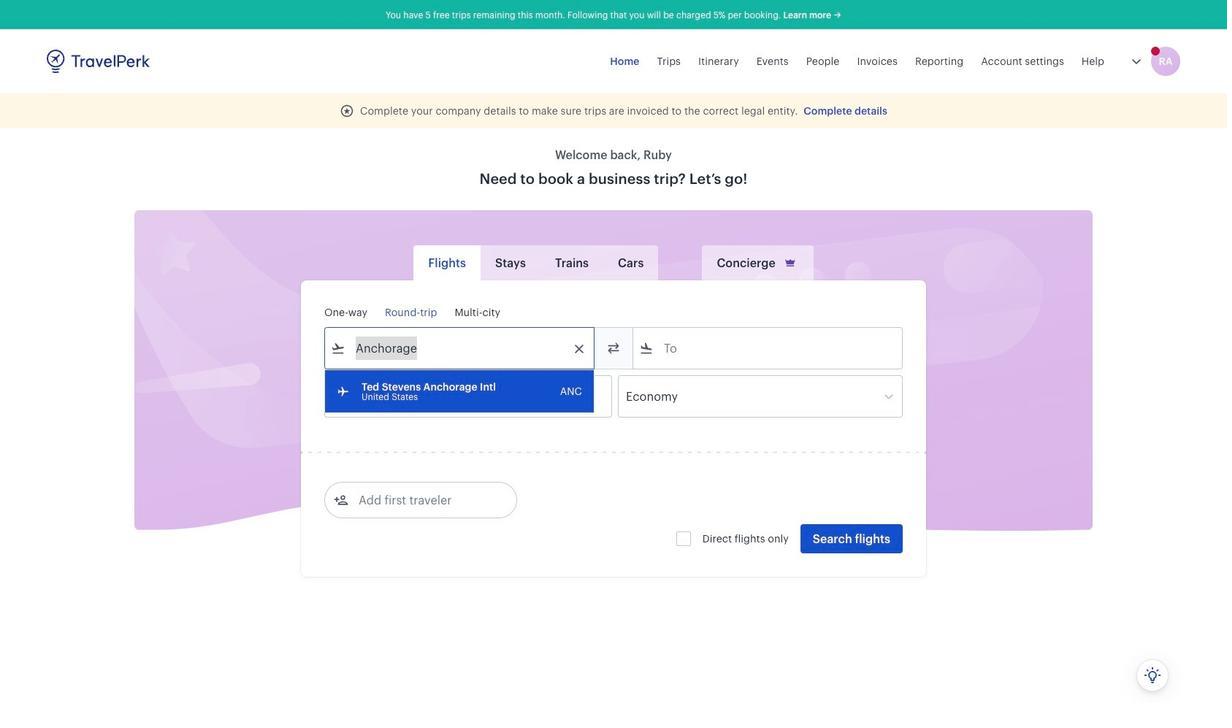 Task type: describe. For each thing, give the bounding box(es) containing it.
From search field
[[346, 337, 575, 360]]

Return text field
[[432, 376, 508, 417]]



Task type: locate. For each thing, give the bounding box(es) containing it.
Add first traveler search field
[[349, 489, 501, 512]]

Depart text field
[[346, 376, 422, 417]]

To search field
[[654, 337, 883, 360]]



Task type: vqa. For each thing, say whether or not it's contained in the screenshot.
Add First Traveler search box
yes



